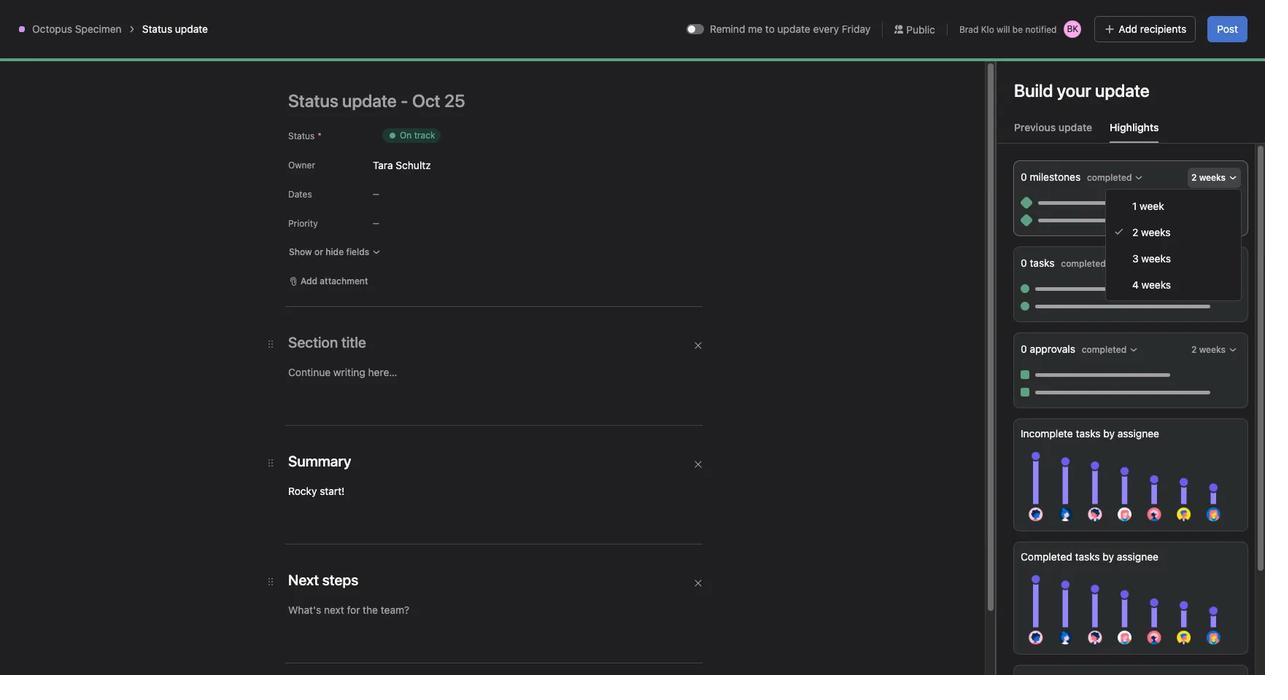 Task type: vqa. For each thing, say whether or not it's contained in the screenshot.
0 likes. Click to like this task IMAGE
no



Task type: describe. For each thing, give the bounding box(es) containing it.
1 section title text field from the top
[[288, 333, 366, 353]]

or
[[314, 247, 323, 258]]

tasks for completed
[[1075, 551, 1100, 563]]

28
[[1230, 314, 1244, 328]]

notified
[[1025, 24, 1057, 35]]

timeline
[[301, 91, 342, 104]]

remind
[[710, 23, 745, 35]]

incomplete
[[1021, 428, 1073, 440]]

my
[[1092, 12, 1104, 23]]

remove section image
[[694, 341, 703, 350]]

*
[[318, 131, 322, 142]]

dashboard
[[445, 91, 498, 104]]

bk
[[1067, 23, 1078, 34]]

3 weeks
[[1132, 252, 1171, 264]]

add for add attachment
[[301, 276, 317, 287]]

week
[[1140, 200, 1164, 212]]

every
[[813, 23, 839, 35]]

Section title text field
[[288, 571, 358, 591]]

trial?
[[1107, 12, 1127, 23]]

completed for 0 milestones
[[1087, 172, 1132, 183]]

rocket image
[[26, 53, 44, 71]]

3 for 3
[[992, 451, 999, 464]]

dates
[[288, 189, 312, 200]]

completed tasks by assignee
[[1021, 551, 1159, 563]]

remind me to update every friday switch
[[686, 24, 704, 34]]

1 for 1 week
[[1132, 200, 1137, 212]]

status *
[[288, 131, 322, 142]]

show or hide fields
[[289, 247, 369, 258]]

20
[[992, 178, 1006, 191]]

write
[[283, 478, 305, 489]]

schultz
[[396, 159, 431, 171]]

tab list containing previous update
[[997, 120, 1265, 144]]

build
[[1014, 80, 1053, 101]]

public
[[906, 23, 935, 35]]

1 week
[[1132, 200, 1164, 212]]

priority
[[288, 218, 318, 229]]

what's in my trial?
[[1051, 12, 1127, 23]]

on track button
[[373, 123, 450, 149]]

antartica study
[[996, 371, 1060, 382]]

1 vertical spatial 2
[[1132, 226, 1138, 238]]

show or hide fields button
[[282, 242, 388, 263]]

remind me to update every friday
[[710, 23, 871, 35]]

1 week link
[[1106, 193, 1241, 219]]

be
[[1012, 24, 1023, 35]]

4 weeks
[[1132, 278, 1171, 291]]

10
[[992, 587, 1004, 600]]

21
[[1231, 178, 1243, 191]]

approvals
[[1030, 343, 1075, 355]]

write up report
[[283, 478, 346, 489]]

left
[[1022, 17, 1036, 28]]

31
[[280, 451, 292, 464]]

owner
[[288, 160, 315, 171]]

3 weeks link
[[1106, 245, 1241, 271]]

17
[[280, 178, 291, 191]]

status for status *
[[288, 131, 315, 142]]

0 approvals
[[1021, 343, 1078, 355]]

will
[[997, 24, 1010, 35]]

4
[[1132, 278, 1139, 291]]

Title of update text field
[[288, 85, 726, 117]]

2 for first the 2 weeks dropdown button
[[1191, 172, 1197, 183]]

fri
[[988, 148, 1001, 159]]

friday
[[842, 23, 871, 35]]

status update
[[142, 23, 208, 35]]

1 — from the top
[[373, 190, 379, 198]]

1 horizontal spatial update
[[777, 23, 810, 35]]

by for completed
[[1103, 551, 1114, 563]]

octopus specimen link
[[32, 23, 122, 35]]

octopus specimen
[[32, 23, 122, 35]]

24 for 24
[[280, 314, 294, 328]]

hide
[[326, 247, 344, 258]]

build your update
[[1014, 80, 1150, 101]]

what's
[[1051, 12, 1080, 23]]

add attachment
[[301, 276, 368, 287]]

october 2023
[[217, 118, 307, 135]]

add task
[[695, 422, 733, 433]]

0 for 0 approvals
[[1021, 343, 1027, 355]]

milestones
[[1030, 171, 1081, 183]]

recipients
[[1140, 23, 1186, 35]]

4 weeks link
[[1106, 271, 1241, 298]]

add to starred image
[[221, 56, 233, 68]]

completed button for 0 milestones
[[1083, 168, 1147, 188]]

— inside dropdown button
[[373, 219, 379, 228]]

workflow
[[371, 91, 416, 104]]

billing
[[1168, 12, 1192, 23]]

dashboard link
[[434, 90, 498, 106]]

update for status update
[[175, 23, 208, 35]]

what's in my trial? button
[[1045, 7, 1134, 28]]

october
[[217, 118, 269, 135]]

add attachment button
[[282, 271, 375, 292]]

add recipients button
[[1095, 16, 1196, 42]]

task
[[715, 422, 733, 433]]

status for status update
[[142, 23, 172, 35]]

add billing info button
[[1142, 7, 1217, 28]]



Task type: locate. For each thing, give the bounding box(es) containing it.
2 0 from the top
[[1021, 257, 1027, 269]]

1 vertical spatial 0
[[1021, 257, 1027, 269]]

study
[[1036, 371, 1060, 382]]

completed button
[[1083, 168, 1147, 188], [1057, 254, 1121, 274], [1078, 340, 1142, 360]]

show
[[289, 247, 312, 258]]

2 weeks button down '28'
[[1188, 340, 1241, 360]]

3 0 from the top
[[1021, 343, 1027, 355]]

bk button
[[1057, 19, 1083, 39]]

1 vertical spatial —
[[373, 219, 379, 228]]

tasks for incomplete
[[1076, 428, 1101, 440]]

1 horizontal spatial status
[[288, 131, 315, 142]]

2 weeks
[[1191, 172, 1226, 183], [1132, 226, 1171, 238], [1191, 344, 1226, 355]]

add for add billing info
[[1149, 12, 1165, 23]]

0 vertical spatial 3
[[1132, 252, 1139, 264]]

24 down add attachment 'popup button'
[[280, 314, 294, 328]]

tara schultz
[[373, 159, 431, 171]]

0 horizontal spatial update
[[175, 23, 208, 35]]

2 section title text field from the top
[[288, 452, 351, 472]]

2 vertical spatial 2
[[1191, 344, 1197, 355]]

1 for 1
[[1062, 371, 1067, 382]]

remove section image for next steps text box in the bottom left of the page
[[694, 579, 703, 588]]

add for add task
[[695, 422, 712, 433]]

—
[[373, 190, 379, 198], [373, 219, 379, 228]]

1 vertical spatial 3
[[992, 451, 999, 464]]

2 horizontal spatial update
[[1058, 121, 1092, 134]]

add inside add billing info "button"
[[1149, 12, 1165, 23]]

2 vertical spatial 0
[[1021, 343, 1027, 355]]

3
[[1132, 252, 1139, 264], [992, 451, 999, 464]]

2 weeks button
[[1188, 168, 1241, 188], [1188, 340, 1241, 360]]

1 vertical spatial assignee
[[1117, 551, 1159, 563]]

weeks for 4 weeks "link"
[[1141, 278, 1171, 291]]

2 for first the 2 weeks dropdown button from the bottom
[[1191, 344, 1197, 355]]

1 vertical spatial 24
[[280, 314, 294, 328]]

me
[[748, 23, 762, 35]]

3 for 3 weeks
[[1132, 252, 1139, 264]]

0 for 0 milestones
[[1021, 171, 1027, 183]]

rocky start!
[[288, 485, 345, 498]]

status left *
[[288, 131, 315, 142]]

1 vertical spatial remove section image
[[694, 579, 703, 588]]

0 vertical spatial 2
[[1191, 172, 1197, 183]]

1 vertical spatial completed
[[1061, 258, 1106, 269]]

1 remove section image from the top
[[694, 460, 703, 469]]

brad klo will be notified
[[959, 24, 1057, 35]]

specimen
[[75, 23, 122, 35]]

previous update
[[1014, 121, 1092, 134]]

by right the completed
[[1103, 551, 1114, 563]]

2 vertical spatial tasks
[[1075, 551, 1100, 563]]

0 vertical spatial completed
[[1087, 172, 1132, 183]]

update for previous update
[[1058, 121, 1092, 134]]

weeks for first the 2 weeks dropdown button from the bottom
[[1199, 344, 1226, 355]]

tara
[[373, 159, 393, 171]]

days
[[1001, 17, 1020, 28]]

add recipients
[[1119, 23, 1186, 35]]

2 weeks for first the 2 weeks dropdown button from the bottom
[[1191, 344, 1226, 355]]

section title text field down add attachment 'popup button'
[[288, 333, 366, 353]]

completed button for 0 approvals
[[1078, 340, 1142, 360]]

add inside add task button
[[695, 422, 712, 433]]

0 vertical spatial remove section image
[[694, 460, 703, 469]]

2 weeks link
[[1106, 219, 1241, 245]]

0 vertical spatial status
[[142, 23, 172, 35]]

2 vertical spatial 2 weeks
[[1191, 344, 1226, 355]]

0 for 0 tasks completed
[[1021, 257, 1027, 269]]

completed button for 0 tasks completed
[[1057, 254, 1121, 274]]

2 vertical spatial completed button
[[1078, 340, 1142, 360]]

completed button up leftcount image
[[1078, 340, 1142, 360]]

None text field
[[61, 49, 193, 75]]

by for incomplete
[[1103, 428, 1115, 440]]

status
[[142, 23, 172, 35], [288, 131, 315, 142]]

2 2 weeks button from the top
[[1188, 340, 1241, 360]]

post
[[1217, 23, 1238, 35]]

1 vertical spatial tasks
[[1076, 428, 1101, 440]]

0 horizontal spatial 3
[[992, 451, 999, 464]]

0 vertical spatial section title text field
[[288, 333, 366, 353]]

assignee
[[1118, 428, 1159, 440], [1117, 551, 1159, 563]]

0 vertical spatial assignee
[[1118, 428, 1159, 440]]

status right the specimen
[[142, 23, 172, 35]]

27
[[992, 314, 1005, 328]]

add inside button
[[1119, 23, 1137, 35]]

weeks for first the 2 weeks dropdown button
[[1199, 172, 1226, 183]]

add for add recipients
[[1119, 23, 1137, 35]]

add billing info
[[1149, 12, 1210, 23]]

2 weeks button up 1 week link at the right of page
[[1188, 168, 1241, 188]]

0 vertical spatial —
[[373, 190, 379, 198]]

0 vertical spatial by
[[1103, 428, 1115, 440]]

1 vertical spatial 2 weeks
[[1132, 226, 1171, 238]]

0 vertical spatial 1
[[1132, 200, 1137, 212]]

assignee for incomplete tasks by assignee
[[1118, 428, 1159, 440]]

0 milestones
[[1021, 171, 1083, 183]]

completed inside 0 tasks completed
[[1061, 258, 1106, 269]]

1 vertical spatial section title text field
[[288, 452, 351, 472]]

to
[[765, 23, 775, 35]]

tasks
[[1030, 257, 1055, 269], [1076, 428, 1101, 440], [1075, 551, 1100, 563]]

0 horizontal spatial 1
[[1062, 371, 1067, 382]]

24 days left
[[987, 17, 1036, 28]]

0 horizontal spatial 24
[[280, 314, 294, 328]]

weeks inside "link"
[[1141, 278, 1171, 291]]

brad
[[959, 24, 979, 35]]

0 horizontal spatial status
[[142, 23, 172, 35]]

previous
[[1014, 121, 1056, 134]]

report
[[321, 478, 346, 489]]

1 horizontal spatial 24
[[987, 17, 998, 28]]

— up show or hide fields dropdown button
[[373, 219, 379, 228]]

on
[[400, 130, 412, 141]]

by right incomplete
[[1103, 428, 1115, 440]]

tasks for 0
[[1030, 257, 1055, 269]]

completed for 0 approvals
[[1082, 344, 1127, 355]]

24 for 24 days left
[[987, 17, 998, 28]]

your update
[[1057, 80, 1150, 101]]

2 down 1 week
[[1132, 226, 1138, 238]]

remove section image for 2nd section title text field from the top of the page
[[694, 460, 703, 469]]

weeks
[[1199, 172, 1226, 183], [1141, 226, 1171, 238], [1141, 252, 1171, 264], [1141, 278, 1171, 291], [1199, 344, 1226, 355]]

2 — from the top
[[373, 219, 379, 228]]

0 vertical spatial 0
[[1021, 171, 1027, 183]]

completed button left 3 weeks on the top of page
[[1057, 254, 1121, 274]]

highlights
[[1110, 121, 1159, 134]]

2
[[1191, 172, 1197, 183], [1132, 226, 1138, 238], [1191, 344, 1197, 355]]

0 vertical spatial completed button
[[1083, 168, 1147, 188]]

incomplete tasks by assignee
[[1021, 428, 1159, 440]]

tab list
[[997, 120, 1265, 144]]

1 vertical spatial 1
[[1062, 371, 1067, 382]]

1 left leftcount image
[[1062, 371, 1067, 382]]

completed right approvals
[[1082, 344, 1127, 355]]

2 weeks for first the 2 weeks dropdown button
[[1191, 172, 1226, 183]]

2 up 1 week link at the right of page
[[1191, 172, 1197, 183]]

assignee for completed tasks by assignee
[[1117, 551, 1159, 563]]

0 vertical spatial 2 weeks button
[[1188, 168, 1241, 188]]

weeks for 3 weeks link
[[1141, 252, 1171, 264]]

add
[[1149, 12, 1165, 23], [1119, 23, 1137, 35], [301, 276, 317, 287], [695, 422, 712, 433]]

0 vertical spatial tasks
[[1030, 257, 1055, 269]]

24 left days
[[987, 17, 998, 28]]

1 2 weeks button from the top
[[1188, 168, 1241, 188]]

0 tasks completed
[[1021, 257, 1106, 269]]

remove section image
[[694, 460, 703, 469], [694, 579, 703, 588]]

1 vertical spatial status
[[288, 131, 315, 142]]

1 vertical spatial 2 weeks button
[[1188, 340, 1241, 360]]

section title text field up write up report
[[288, 452, 351, 472]]

list box
[[460, 6, 811, 29]]

track
[[414, 130, 435, 141]]

update
[[175, 23, 208, 35], [777, 23, 810, 35], [1058, 121, 1092, 134]]

add task button
[[677, 417, 739, 438]]

— down tara
[[373, 190, 379, 198]]

attachment
[[320, 276, 368, 287]]

1 0 from the top
[[1021, 171, 1027, 183]]

timeline link
[[289, 90, 342, 106]]

1 vertical spatial by
[[1103, 551, 1114, 563]]

octopus
[[32, 23, 72, 35]]

Section title text field
[[288, 333, 366, 353], [288, 452, 351, 472]]

1 horizontal spatial 3
[[1132, 252, 1139, 264]]

2 vertical spatial completed
[[1082, 344, 1127, 355]]

— button
[[373, 210, 403, 236]]

completed
[[1087, 172, 1132, 183], [1061, 258, 1106, 269], [1082, 344, 1127, 355]]

antartica
[[996, 371, 1033, 382]]

24
[[987, 17, 998, 28], [280, 314, 294, 328]]

1 horizontal spatial 1
[[1132, 200, 1137, 212]]

completed
[[1021, 551, 1072, 563]]

completed right milestones
[[1087, 172, 1132, 183]]

completed left 3 weeks on the top of page
[[1061, 258, 1106, 269]]

in
[[1083, 12, 1090, 23]]

info
[[1195, 12, 1210, 23]]

1
[[1132, 200, 1137, 212], [1062, 371, 1067, 382]]

0 vertical spatial 2 weeks
[[1191, 172, 1226, 183]]

add inside add attachment 'popup button'
[[301, 276, 317, 287]]

rocky
[[288, 485, 317, 498]]

on track
[[400, 130, 435, 141]]

completed button up 1 week
[[1083, 168, 1147, 188]]

1 left week
[[1132, 200, 1137, 212]]

2 remove section image from the top
[[694, 579, 703, 588]]

0 vertical spatial 24
[[987, 17, 998, 28]]

by
[[1103, 428, 1115, 440], [1103, 551, 1114, 563]]

start!
[[320, 485, 345, 498]]

2 down 4 weeks "link"
[[1191, 344, 1197, 355]]

up
[[308, 478, 318, 489]]

leftcount image
[[1069, 372, 1078, 381]]

1 vertical spatial completed button
[[1057, 254, 1121, 274]]



